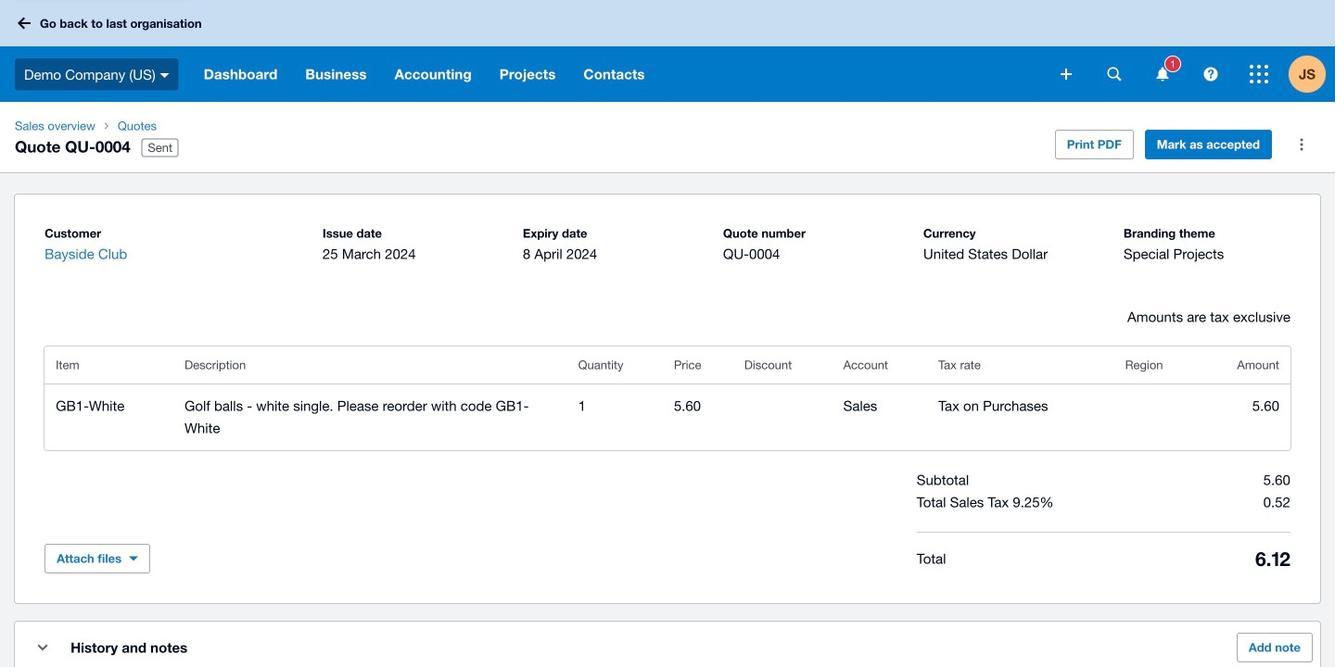 Task type: locate. For each thing, give the bounding box(es) containing it.
overflow menu image
[[1283, 126, 1320, 163]]

1 horizontal spatial svg image
[[1108, 67, 1121, 81]]

svg image
[[1108, 67, 1121, 81], [1204, 67, 1218, 81], [1061, 69, 1072, 80]]

svg image
[[18, 17, 31, 29], [1250, 65, 1268, 83], [1157, 67, 1169, 81], [160, 73, 169, 78]]

toggle image
[[38, 645, 48, 651]]

quote line items element
[[45, 347, 1291, 451]]

banner
[[0, 0, 1335, 102]]



Task type: describe. For each thing, give the bounding box(es) containing it.
2 horizontal spatial svg image
[[1204, 67, 1218, 81]]

0 horizontal spatial svg image
[[1061, 69, 1072, 80]]



Task type: vqa. For each thing, say whether or not it's contained in the screenshot.
Dashboard
no



